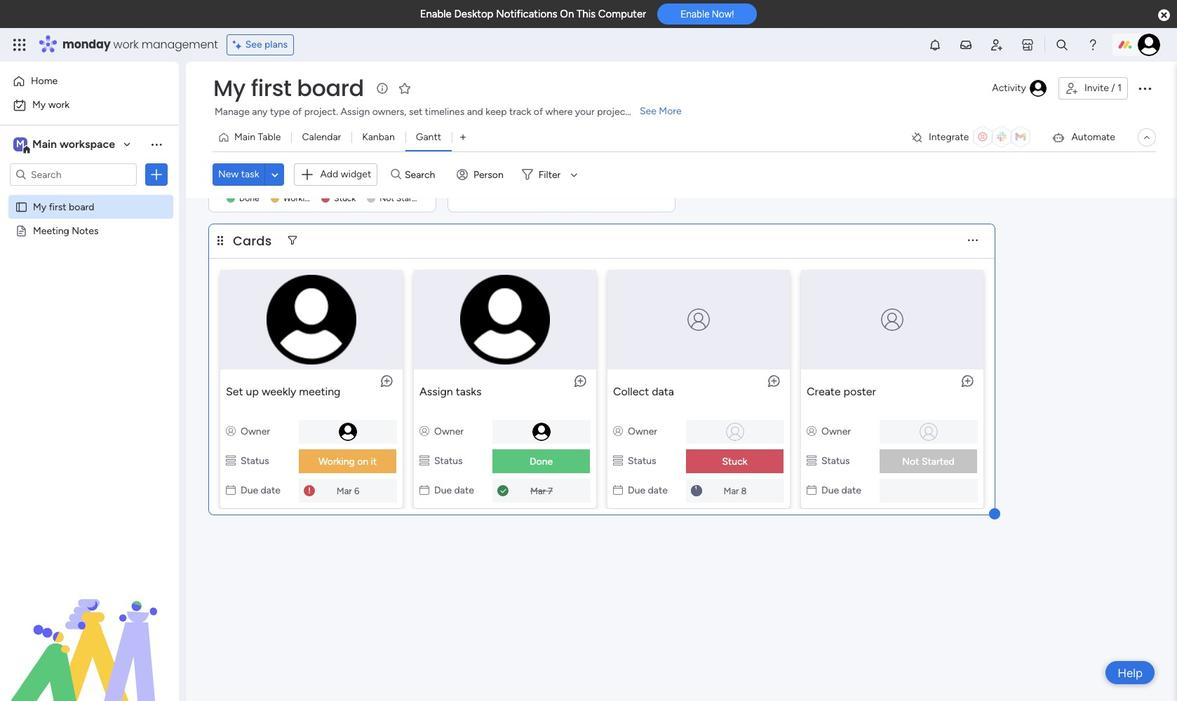 Task type: vqa. For each thing, say whether or not it's contained in the screenshot.
bottom Working
yes



Task type: locate. For each thing, give the bounding box(es) containing it.
4 due date from the left
[[822, 484, 861, 496]]

public board image for meeting notes
[[15, 224, 28, 237]]

notifications
[[496, 8, 557, 20]]

1 vertical spatial not started
[[902, 455, 955, 467]]

home link
[[8, 70, 170, 93]]

1 v2 calendar view small outline image from the left
[[226, 484, 236, 496]]

v2 status outline image
[[226, 455, 236, 467], [613, 455, 623, 467], [807, 455, 817, 467]]

main inside button
[[234, 131, 255, 143]]

list box
[[0, 192, 179, 432]]

1 horizontal spatial stuck
[[722, 455, 748, 467]]

/
[[1112, 82, 1115, 94]]

1 vertical spatial assign
[[420, 385, 453, 398]]

row group inside the cards "main content"
[[215, 264, 989, 702]]

main workspace
[[32, 138, 115, 151]]

mar left 8
[[724, 486, 739, 496]]

m
[[16, 138, 25, 150]]

project.
[[304, 106, 338, 118]]

0 horizontal spatial enable
[[420, 8, 452, 20]]

status for up
[[241, 455, 269, 467]]

filter button
[[516, 164, 583, 186]]

status for data
[[628, 455, 656, 467]]

work right the monday
[[113, 36, 139, 53]]

done
[[239, 194, 259, 203], [530, 455, 553, 467]]

1 owner from the left
[[241, 426, 270, 437]]

stuck up mar 8
[[722, 455, 748, 467]]

lottie animation element
[[0, 560, 179, 702]]

done down task
[[239, 194, 259, 203]]

1 horizontal spatial of
[[534, 106, 543, 118]]

0 horizontal spatial it
[[328, 194, 333, 203]]

2 v2 calendar view small outline image from the left
[[613, 484, 623, 496]]

kendall parks image
[[1138, 34, 1160, 56]]

options image
[[1137, 80, 1153, 97], [149, 168, 163, 182]]

add widget
[[320, 168, 371, 180]]

manage
[[215, 106, 250, 118]]

mar left 7
[[530, 486, 546, 496]]

main
[[234, 131, 255, 143], [32, 138, 57, 151]]

0 vertical spatial see
[[245, 39, 262, 51]]

1 horizontal spatial started
[[922, 455, 955, 467]]

done up mar 7
[[530, 455, 553, 467]]

notifications image
[[928, 38, 942, 52]]

v2 calendar view small outline image
[[420, 484, 429, 496], [613, 484, 623, 496]]

my work link
[[8, 94, 170, 116]]

see more link
[[638, 105, 683, 119]]

4 status from the left
[[822, 455, 850, 467]]

see
[[245, 39, 262, 51], [640, 105, 657, 117]]

0 horizontal spatial on
[[316, 194, 326, 203]]

1 due from the left
[[241, 484, 258, 496]]

1 horizontal spatial v2 status outline image
[[613, 455, 623, 467]]

update feed image
[[959, 38, 973, 52]]

1 horizontal spatial assign
[[420, 385, 453, 398]]

0 horizontal spatial stuck
[[334, 194, 356, 203]]

2 v2 calendar view small outline image from the left
[[807, 484, 817, 496]]

1 horizontal spatial not
[[902, 455, 919, 467]]

v2 calendar view small outline image for assign tasks
[[420, 484, 429, 496]]

monday marketplace image
[[1021, 38, 1035, 52]]

8
[[741, 486, 747, 496]]

owner down up
[[241, 426, 270, 437]]

1 vertical spatial my first board
[[33, 201, 94, 213]]

v2 calendar view small outline image right 7
[[613, 484, 623, 496]]

2 mar from the left
[[530, 486, 546, 496]]

owner down collect data
[[628, 426, 657, 437]]

not started inside row group
[[902, 455, 955, 467]]

timelines
[[425, 106, 465, 118]]

main right workspace image
[[32, 138, 57, 151]]

2 due from the left
[[434, 484, 452, 496]]

first up meeting
[[49, 201, 66, 213]]

dapulse person column image up v2 status outline image
[[420, 426, 429, 437]]

calendar
[[302, 131, 341, 143]]

3 status from the left
[[628, 455, 656, 467]]

1 v2 status outline image from the left
[[226, 455, 236, 467]]

enable inside button
[[681, 9, 710, 20]]

0 vertical spatial started
[[396, 194, 425, 203]]

enable now! button
[[658, 4, 757, 25]]

working up mar 6
[[318, 455, 355, 467]]

2 public board image from the top
[[15, 224, 28, 237]]

any
[[252, 106, 268, 118]]

mar for collect data
[[724, 486, 739, 496]]

0 horizontal spatial done
[[239, 194, 259, 203]]

1 horizontal spatial on
[[357, 455, 368, 467]]

work inside option
[[48, 99, 70, 111]]

task
[[241, 169, 259, 180]]

1 date from the left
[[261, 484, 280, 496]]

1
[[1118, 82, 1122, 94]]

collect
[[613, 385, 649, 398]]

assign right project.
[[341, 106, 370, 118]]

see left more at the top of the page
[[640, 105, 657, 117]]

1 horizontal spatial main
[[234, 131, 255, 143]]

home option
[[8, 70, 170, 93]]

0 horizontal spatial mar
[[337, 486, 352, 496]]

enable now!
[[681, 9, 734, 20]]

1 of from the left
[[293, 106, 302, 118]]

0 horizontal spatial not
[[380, 194, 394, 203]]

status down "create poster"
[[822, 455, 850, 467]]

0 horizontal spatial v2 status outline image
[[226, 455, 236, 467]]

it inside row group
[[371, 455, 377, 467]]

3 owner from the left
[[628, 426, 657, 437]]

1 vertical spatial not
[[902, 455, 919, 467]]

dapulse person column image
[[226, 426, 236, 437], [420, 426, 429, 437], [613, 426, 623, 437], [807, 426, 817, 437]]

set up weekly meeting
[[226, 385, 341, 398]]

1 horizontal spatial working
[[318, 455, 355, 467]]

poster
[[844, 385, 876, 398]]

dapulse person column image down create
[[807, 426, 817, 437]]

1 vertical spatial work
[[48, 99, 70, 111]]

0 vertical spatial work
[[113, 36, 139, 53]]

2 date from the left
[[454, 484, 474, 496]]

status right v2 status outline image
[[434, 455, 463, 467]]

invite / 1 button
[[1059, 77, 1128, 100]]

1 vertical spatial working
[[318, 455, 355, 467]]

on up 6
[[357, 455, 368, 467]]

owner for tasks
[[434, 426, 464, 437]]

stuck inside row group
[[722, 455, 748, 467]]

public board image down workspace image
[[15, 200, 28, 213]]

v2 status outline image for create poster
[[807, 455, 817, 467]]

options image right the 1
[[1137, 80, 1153, 97]]

2 horizontal spatial v2 status outline image
[[807, 455, 817, 467]]

0 vertical spatial not
[[380, 194, 394, 203]]

1 horizontal spatial enable
[[681, 9, 710, 20]]

0 horizontal spatial options image
[[149, 168, 163, 182]]

2 v2 status outline image from the left
[[613, 455, 623, 467]]

3 due date from the left
[[628, 484, 668, 496]]

due for set
[[241, 484, 258, 496]]

0 horizontal spatial of
[[293, 106, 302, 118]]

4 dapulse person column image from the left
[[807, 426, 817, 437]]

3 mar from the left
[[724, 486, 739, 496]]

working on it
[[283, 194, 333, 203], [318, 455, 377, 467]]

0 vertical spatial it
[[328, 194, 333, 203]]

row group
[[215, 264, 989, 702]]

public board image left meeting
[[15, 224, 28, 237]]

card cover image image
[[229, 275, 394, 364], [423, 275, 587, 364], [688, 308, 710, 331], [881, 308, 904, 331]]

0 horizontal spatial started
[[396, 194, 425, 203]]

collect data
[[613, 385, 674, 398]]

board up project.
[[297, 72, 364, 104]]

3 due from the left
[[628, 484, 646, 496]]

status for poster
[[822, 455, 850, 467]]

work
[[113, 36, 139, 53], [48, 99, 70, 111]]

workspace options image
[[149, 137, 163, 151]]

meeting
[[299, 385, 341, 398]]

dapulse person column image for assign tasks
[[420, 426, 429, 437]]

v2 calendar view small outline image down v2 status outline image
[[420, 484, 429, 496]]

row group containing set up weekly meeting
[[215, 264, 989, 702]]

v2 calendar view small outline image
[[226, 484, 236, 496], [807, 484, 817, 496]]

0 vertical spatial not started
[[380, 194, 425, 203]]

main inside workspace selection "element"
[[32, 138, 57, 151]]

help image
[[1086, 38, 1100, 52]]

new
[[218, 169, 239, 180]]

2 owner from the left
[[434, 426, 464, 437]]

on
[[316, 194, 326, 203], [357, 455, 368, 467]]

board up notes
[[69, 201, 94, 213]]

dapulse person column image for set up weekly meeting
[[226, 426, 236, 437]]

help button
[[1106, 662, 1155, 685]]

started
[[396, 194, 425, 203], [922, 455, 955, 467]]

3 dapulse person column image from the left
[[613, 426, 623, 437]]

enable left desktop
[[420, 8, 452, 20]]

dapulse person column image for collect data
[[613, 426, 623, 437]]

status down up
[[241, 455, 269, 467]]

main left table
[[234, 131, 255, 143]]

enable for enable desktop notifications on this computer
[[420, 8, 452, 20]]

1 vertical spatial see
[[640, 105, 657, 117]]

weekly
[[262, 385, 296, 398]]

and
[[467, 106, 483, 118]]

due
[[241, 484, 258, 496], [434, 484, 452, 496], [628, 484, 646, 496], [822, 484, 839, 496]]

keep
[[486, 106, 507, 118]]

1 horizontal spatial mar
[[530, 486, 546, 496]]

my up manage
[[213, 72, 245, 104]]

assign left the 'tasks'
[[420, 385, 453, 398]]

it left v2 status outline image
[[371, 455, 377, 467]]

0 horizontal spatial v2 calendar view small outline image
[[420, 484, 429, 496]]

gantt
[[416, 131, 441, 143]]

date for tasks
[[454, 484, 474, 496]]

owner for up
[[241, 426, 270, 437]]

owner for poster
[[822, 426, 851, 437]]

assign
[[341, 106, 370, 118], [420, 385, 453, 398]]

due for collect
[[628, 484, 646, 496]]

track
[[509, 106, 531, 118]]

7
[[548, 486, 553, 496]]

1 horizontal spatial not started
[[902, 455, 955, 467]]

data
[[652, 385, 674, 398]]

date
[[261, 484, 280, 496], [454, 484, 474, 496], [648, 484, 668, 496], [842, 484, 861, 496]]

see inside button
[[245, 39, 262, 51]]

mar left 6
[[337, 486, 352, 496]]

my first board
[[213, 72, 364, 104], [33, 201, 94, 213]]

status down collect data
[[628, 455, 656, 467]]

show board description image
[[374, 81, 391, 95]]

working down add widget popup button
[[283, 194, 314, 203]]

1 due date from the left
[[241, 484, 280, 496]]

see left plans at the left
[[245, 39, 262, 51]]

owner down "create poster"
[[822, 426, 851, 437]]

v2 overdue deadline image
[[304, 484, 315, 497]]

0 horizontal spatial see
[[245, 39, 262, 51]]

integrate
[[929, 131, 969, 143]]

v2 done deadline image
[[497, 484, 509, 497]]

work for my
[[48, 99, 70, 111]]

monday work management
[[62, 36, 218, 53]]

0 vertical spatial board
[[297, 72, 364, 104]]

stuck down add widget
[[334, 194, 356, 203]]

calendar button
[[291, 126, 352, 149]]

0 horizontal spatial my first board
[[33, 201, 94, 213]]

option
[[0, 194, 179, 197]]

mar 6
[[337, 486, 359, 496]]

work down home
[[48, 99, 70, 111]]

v2 calendar view small outline image for set up weekly meeting
[[226, 484, 236, 496]]

management
[[142, 36, 218, 53]]

0 vertical spatial working
[[283, 194, 314, 203]]

working on it up mar 6
[[318, 455, 377, 467]]

2 horizontal spatial mar
[[724, 486, 739, 496]]

of right the track
[[534, 106, 543, 118]]

options image down workspace options icon
[[149, 168, 163, 182]]

2 of from the left
[[534, 106, 543, 118]]

invite / 1
[[1085, 82, 1122, 94]]

1 v2 calendar view small outline image from the left
[[420, 484, 429, 496]]

stands.
[[631, 106, 663, 118]]

computer
[[598, 8, 646, 20]]

my up meeting
[[33, 201, 46, 213]]

1 horizontal spatial see
[[640, 105, 657, 117]]

0 vertical spatial working on it
[[283, 194, 333, 203]]

1 vertical spatial board
[[69, 201, 94, 213]]

not
[[380, 194, 394, 203], [902, 455, 919, 467]]

1 horizontal spatial board
[[297, 72, 364, 104]]

public board image
[[15, 200, 28, 213], [15, 224, 28, 237]]

dapulse person column image down 'collect' at the right
[[613, 426, 623, 437]]

2 status from the left
[[434, 455, 463, 467]]

1 vertical spatial it
[[371, 455, 377, 467]]

2 dapulse person column image from the left
[[420, 426, 429, 437]]

4 date from the left
[[842, 484, 861, 496]]

3 date from the left
[[648, 484, 668, 496]]

1 vertical spatial done
[[530, 455, 553, 467]]

first up type
[[251, 72, 292, 104]]

on down add
[[316, 194, 326, 203]]

board
[[297, 72, 364, 104], [69, 201, 94, 213]]

where
[[546, 106, 573, 118]]

1 horizontal spatial it
[[371, 455, 377, 467]]

4 due from the left
[[822, 484, 839, 496]]

2 due date from the left
[[434, 484, 474, 496]]

enable left now!
[[681, 9, 710, 20]]

3 v2 status outline image from the left
[[807, 455, 817, 467]]

1 vertical spatial stuck
[[722, 455, 748, 467]]

working on it down add
[[283, 194, 333, 203]]

1 vertical spatial started
[[922, 455, 955, 467]]

my down home
[[32, 99, 46, 111]]

0 vertical spatial done
[[239, 194, 259, 203]]

meeting
[[33, 225, 69, 236]]

dapulse person column image down set
[[226, 426, 236, 437]]

status
[[241, 455, 269, 467], [434, 455, 463, 467], [628, 455, 656, 467], [822, 455, 850, 467]]

mar 8
[[724, 486, 747, 496]]

dapulse close image
[[1158, 8, 1170, 22]]

1 horizontal spatial v2 calendar view small outline image
[[807, 484, 817, 496]]

4 owner from the left
[[822, 426, 851, 437]]

dapulse drag handle 3 image
[[217, 236, 223, 246]]

home
[[31, 75, 58, 87]]

main table button
[[213, 126, 291, 149]]

0 horizontal spatial v2 calendar view small outline image
[[226, 484, 236, 496]]

status for tasks
[[434, 455, 463, 467]]

v2 calendar view small outline image for collect data
[[613, 484, 623, 496]]

1 public board image from the top
[[15, 200, 28, 213]]

my first board up type
[[213, 72, 364, 104]]

owner
[[241, 426, 270, 437], [434, 426, 464, 437], [628, 426, 657, 437], [822, 426, 851, 437]]

it down add
[[328, 194, 333, 203]]

1 horizontal spatial first
[[251, 72, 292, 104]]

type
[[270, 106, 290, 118]]

1 horizontal spatial options image
[[1137, 80, 1153, 97]]

of
[[293, 106, 302, 118], [534, 106, 543, 118]]

due date
[[241, 484, 280, 496], [434, 484, 474, 496], [628, 484, 668, 496], [822, 484, 861, 496]]

of right type
[[293, 106, 302, 118]]

1 horizontal spatial v2 calendar view small outline image
[[613, 484, 623, 496]]

first
[[251, 72, 292, 104], [49, 201, 66, 213]]

1 dapulse person column image from the left
[[226, 426, 236, 437]]

6
[[354, 486, 359, 496]]

public board image for my first board
[[15, 200, 28, 213]]

0 vertical spatial on
[[316, 194, 326, 203]]

1 horizontal spatial work
[[113, 36, 139, 53]]

v2 status outline image for collect data
[[613, 455, 623, 467]]

working
[[283, 194, 314, 203], [318, 455, 355, 467]]

0 horizontal spatial main
[[32, 138, 57, 151]]

notes
[[72, 225, 99, 236]]

0 vertical spatial my first board
[[213, 72, 364, 104]]

0 vertical spatial options image
[[1137, 80, 1153, 97]]

activity
[[992, 82, 1026, 94]]

1 mar from the left
[[337, 486, 352, 496]]

0 vertical spatial public board image
[[15, 200, 28, 213]]

1 horizontal spatial done
[[530, 455, 553, 467]]

my first board up the meeting notes
[[33, 201, 94, 213]]

my
[[213, 72, 245, 104], [32, 99, 46, 111], [33, 201, 46, 213]]

0 vertical spatial assign
[[341, 106, 370, 118]]

0 horizontal spatial first
[[49, 201, 66, 213]]

1 vertical spatial public board image
[[15, 224, 28, 237]]

1 horizontal spatial my first board
[[213, 72, 364, 104]]

0 horizontal spatial work
[[48, 99, 70, 111]]

owner down assign tasks
[[434, 426, 464, 437]]

1 vertical spatial working on it
[[318, 455, 377, 467]]

1 status from the left
[[241, 455, 269, 467]]



Task type: describe. For each thing, give the bounding box(es) containing it.
due date for up
[[241, 484, 280, 496]]

workspace image
[[13, 137, 27, 152]]

lottie animation image
[[0, 560, 179, 702]]

due for assign
[[434, 484, 452, 496]]

gantt button
[[405, 126, 452, 149]]

my work option
[[8, 94, 170, 116]]

workspace
[[60, 138, 115, 151]]

v2 search image
[[391, 167, 401, 183]]

kanban
[[362, 131, 395, 143]]

1 vertical spatial on
[[357, 455, 368, 467]]

see for see more
[[640, 105, 657, 117]]

on
[[560, 8, 574, 20]]

owners,
[[372, 106, 407, 118]]

see plans button
[[226, 34, 294, 55]]

this
[[577, 8, 596, 20]]

main table
[[234, 131, 281, 143]]

invite members image
[[990, 38, 1004, 52]]

mar 7
[[530, 486, 553, 496]]

see for see plans
[[245, 39, 262, 51]]

assign tasks
[[420, 385, 482, 398]]

integrate button
[[905, 123, 1041, 152]]

more
[[659, 105, 682, 117]]

set
[[226, 385, 243, 398]]

person
[[474, 169, 504, 181]]

date for up
[[261, 484, 280, 496]]

automate
[[1072, 131, 1116, 143]]

person button
[[451, 164, 512, 186]]

invite
[[1085, 82, 1109, 94]]

plans
[[265, 39, 288, 51]]

add view image
[[460, 132, 466, 143]]

Search field
[[401, 165, 443, 185]]

create poster
[[807, 385, 876, 398]]

owner for data
[[628, 426, 657, 437]]

workspace selection element
[[13, 136, 117, 154]]

mar for set up weekly meeting
[[337, 486, 352, 496]]

done inside row group
[[530, 455, 553, 467]]

not inside row group
[[902, 455, 919, 467]]

search everything image
[[1055, 38, 1069, 52]]

more dots image
[[968, 236, 978, 246]]

new task
[[218, 169, 259, 180]]

due date for poster
[[822, 484, 861, 496]]

main for main table
[[234, 131, 255, 143]]

0 horizontal spatial board
[[69, 201, 94, 213]]

now!
[[712, 9, 734, 20]]

main for main workspace
[[32, 138, 57, 151]]

your
[[575, 106, 595, 118]]

add
[[320, 168, 338, 180]]

see plans
[[245, 39, 288, 51]]

1 vertical spatial first
[[49, 201, 66, 213]]

monday
[[62, 36, 111, 53]]

table
[[258, 131, 281, 143]]

add widget button
[[294, 163, 378, 186]]

working inside row group
[[318, 455, 355, 467]]

0 horizontal spatial assign
[[341, 106, 370, 118]]

date for data
[[648, 484, 668, 496]]

create
[[807, 385, 841, 398]]

0 horizontal spatial not started
[[380, 194, 425, 203]]

select product image
[[13, 38, 27, 52]]

kanban button
[[352, 126, 405, 149]]

v2 calendar view small outline image for create poster
[[807, 484, 817, 496]]

due for create
[[822, 484, 839, 496]]

cards
[[233, 232, 272, 249]]

cards main content
[[186, 0, 1177, 702]]

see more
[[640, 105, 682, 117]]

work for monday
[[113, 36, 139, 53]]

project
[[597, 106, 629, 118]]

my work
[[32, 99, 70, 111]]

activity button
[[987, 77, 1053, 100]]

add to favorites image
[[398, 81, 412, 95]]

help
[[1118, 666, 1143, 680]]

collapse board header image
[[1142, 132, 1153, 143]]

mar for assign tasks
[[530, 486, 546, 496]]

due date for tasks
[[434, 484, 474, 496]]

0 vertical spatial first
[[251, 72, 292, 104]]

assign inside row group
[[420, 385, 453, 398]]

Cards field
[[229, 232, 275, 250]]

filter
[[539, 169, 561, 181]]

enable for enable now!
[[681, 9, 710, 20]]

0 horizontal spatial working
[[283, 194, 314, 203]]

desktop
[[454, 8, 494, 20]]

angle down image
[[272, 170, 278, 180]]

due date for data
[[628, 484, 668, 496]]

0 vertical spatial stuck
[[334, 194, 356, 203]]

widget
[[341, 168, 371, 180]]

meeting notes
[[33, 225, 99, 236]]

tasks
[[456, 385, 482, 398]]

My first board field
[[210, 72, 367, 104]]

angle down image
[[558, 190, 565, 200]]

my inside my work option
[[32, 99, 46, 111]]

list box containing my first board
[[0, 192, 179, 432]]

manage any type of project. assign owners, set timelines and keep track of where your project stands.
[[215, 106, 663, 118]]

up
[[246, 385, 259, 398]]

arrow down image
[[566, 166, 583, 183]]

dapulse person column image for create poster
[[807, 426, 817, 437]]

Search in workspace field
[[29, 167, 117, 183]]

date for poster
[[842, 484, 861, 496]]

1 vertical spatial options image
[[149, 168, 163, 182]]

set
[[409, 106, 423, 118]]

new task button
[[213, 164, 265, 186]]

working on it inside row group
[[318, 455, 377, 467]]

v2 status outline image
[[420, 455, 429, 467]]

automate button
[[1046, 126, 1121, 149]]

v2 status outline image for set up weekly meeting
[[226, 455, 236, 467]]

started inside row group
[[922, 455, 955, 467]]

enable desktop notifications on this computer
[[420, 8, 646, 20]]



